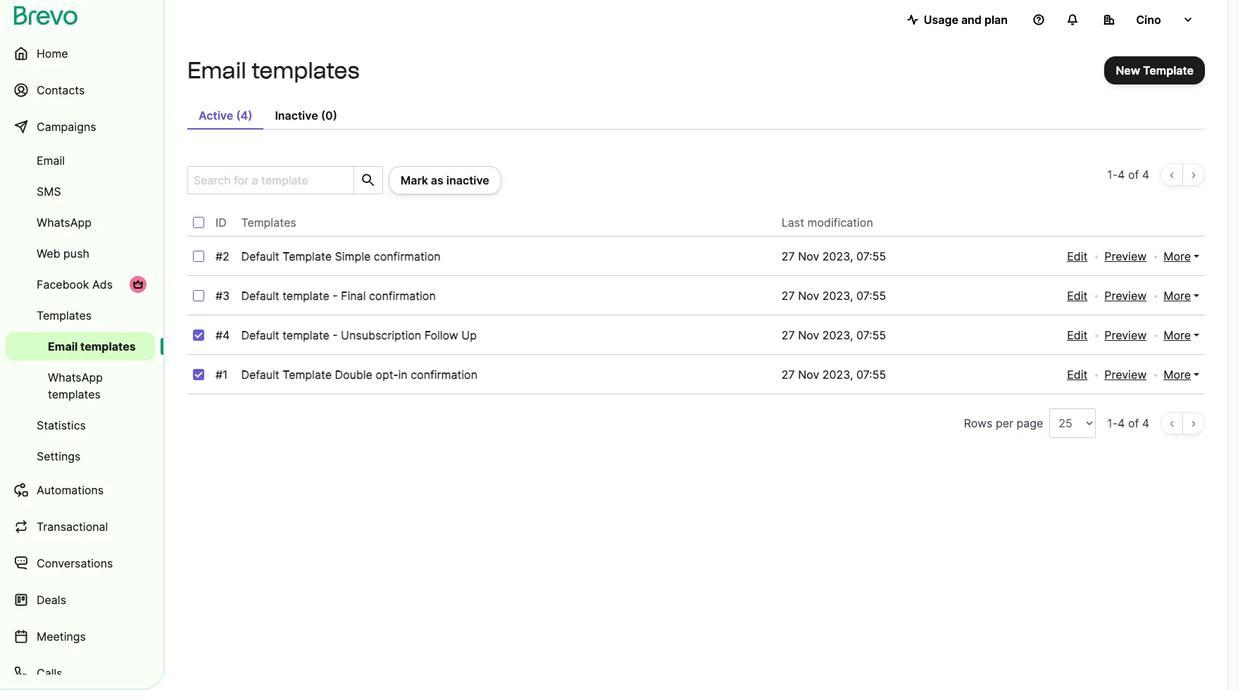 Task type: vqa. For each thing, say whether or not it's contained in the screenshot.
to
no



Task type: locate. For each thing, give the bounding box(es) containing it.
1 vertical spatial email templates
[[48, 340, 136, 354]]

07:55 for in
[[857, 368, 886, 382]]

1 ) from the left
[[248, 108, 253, 123]]

web
[[37, 247, 60, 261]]

1 nov from the top
[[798, 249, 820, 263]]

more for confirmation
[[1164, 289, 1191, 303]]

3 preview link from the top
[[1105, 327, 1147, 344]]

ads
[[92, 278, 113, 292]]

#
[[216, 249, 223, 263], [216, 289, 223, 303], [216, 328, 223, 342], [216, 368, 223, 382]]

2 preview link from the top
[[1105, 287, 1147, 304]]

confirmation down follow
[[411, 368, 478, 382]]

3 more from the top
[[1164, 328, 1191, 342]]

web push
[[37, 247, 89, 261]]

templates up statistics link in the left of the page
[[48, 387, 101, 402]]

nov
[[798, 249, 820, 263], [798, 289, 820, 303], [798, 328, 820, 342], [798, 368, 820, 382]]

1 27 nov 2023, 07:55 from the top
[[782, 249, 886, 263]]

( right inactive
[[321, 108, 325, 123]]

whatsapp link
[[6, 209, 155, 237]]

-
[[1113, 168, 1118, 182], [333, 289, 338, 303], [333, 328, 338, 342], [1113, 416, 1118, 430]]

1 horizontal spatial )
[[333, 108, 337, 123]]

statistics link
[[6, 411, 155, 440]]

template for new template
[[1143, 63, 1194, 77]]

27
[[782, 249, 795, 263], [782, 289, 795, 303], [782, 328, 795, 342], [782, 368, 795, 382]]

2 more button from the top
[[1164, 287, 1200, 304]]

default for default template simple confirmation
[[241, 249, 279, 263]]

edit for confirmation
[[1067, 289, 1088, 303]]

inactive
[[275, 108, 318, 123]]

contacts
[[37, 83, 85, 97]]

( right active
[[236, 108, 241, 123]]

templates
[[241, 216, 296, 230], [37, 309, 92, 323]]

more button
[[1164, 248, 1200, 265], [1164, 287, 1200, 304], [1164, 327, 1200, 344], [1164, 366, 1200, 383]]

email templates down templates link
[[48, 340, 136, 354]]

more
[[1164, 249, 1191, 263], [1164, 289, 1191, 303], [1164, 328, 1191, 342], [1164, 368, 1191, 382]]

1 vertical spatial 1 - 4 of 4
[[1108, 416, 1150, 430]]

template for default template double opt-in confirmation
[[283, 368, 332, 382]]

2 vertical spatial template
[[283, 368, 332, 382]]

2 07:55 from the top
[[857, 289, 886, 303]]

confirmation up unsubscription
[[369, 289, 436, 303]]

conversations link
[[6, 547, 155, 581]]

2 preview from the top
[[1105, 289, 1147, 303]]

0 horizontal spatial )
[[248, 108, 253, 123]]

id
[[216, 216, 227, 230]]

1
[[1108, 168, 1113, 182], [223, 368, 228, 382], [1108, 416, 1113, 430]]

1 vertical spatial of
[[1129, 416, 1139, 430]]

more button for follow
[[1164, 327, 1200, 344]]

3
[[223, 289, 230, 303]]

modification
[[808, 216, 873, 230]]

4 more from the top
[[1164, 368, 1191, 382]]

0 vertical spatial templates
[[241, 216, 296, 230]]

2 ) from the left
[[333, 108, 337, 123]]

2 edit from the top
[[1067, 289, 1088, 303]]

3 preview from the top
[[1105, 328, 1147, 342]]

3 more button from the top
[[1164, 327, 1200, 344]]

3 27 from the top
[[782, 328, 795, 342]]

3 2023, from the top
[[823, 328, 854, 342]]

27 nov 2023, 07:55 for in
[[782, 368, 886, 382]]

preview link
[[1105, 248, 1147, 265], [1105, 287, 1147, 304], [1105, 327, 1147, 344], [1105, 366, 1147, 383]]

3 nov from the top
[[798, 328, 820, 342]]

templates down campaign name search field
[[241, 216, 296, 230]]

2 edit link from the top
[[1067, 287, 1088, 304]]

4 preview from the top
[[1105, 368, 1147, 382]]

template
[[283, 289, 330, 303], [283, 328, 330, 342]]

edit link for in
[[1067, 366, 1088, 383]]

# up # 1
[[216, 328, 223, 342]]

template right new on the right
[[1143, 63, 1194, 77]]

edit
[[1067, 249, 1088, 263], [1067, 289, 1088, 303], [1067, 328, 1088, 342], [1067, 368, 1088, 382]]

per
[[996, 416, 1014, 430]]

whatsapp up web push
[[37, 216, 92, 230]]

template left final
[[283, 289, 330, 303]]

Campaign name search field
[[188, 167, 348, 194]]

2 more from the top
[[1164, 289, 1191, 303]]

web push link
[[6, 240, 155, 268]]

whatsapp down email templates link
[[48, 371, 103, 385]]

3 07:55 from the top
[[857, 328, 886, 342]]

mark
[[401, 173, 428, 187]]

default right 3
[[241, 289, 279, 303]]

1 preview link from the top
[[1105, 248, 1147, 265]]

4 27 from the top
[[782, 368, 795, 382]]

email templates
[[187, 57, 360, 84], [48, 340, 136, 354]]

1 horizontal spatial (
[[321, 108, 325, 123]]

4 default from the top
[[241, 368, 279, 382]]

email up active
[[187, 57, 246, 84]]

07:55 for follow
[[857, 328, 886, 342]]

2 vertical spatial templates
[[48, 387, 101, 402]]

0 vertical spatial email templates
[[187, 57, 360, 84]]

cino button
[[1093, 6, 1205, 34]]

4 # from the top
[[216, 368, 223, 382]]

) right active
[[248, 108, 253, 123]]

2 1 - 4 of 4 from the top
[[1108, 416, 1150, 430]]

default for default template - unsubscription follow up
[[241, 328, 279, 342]]

# for 1
[[216, 368, 223, 382]]

edit for follow
[[1067, 328, 1088, 342]]

) for inactive ( 0 )
[[333, 108, 337, 123]]

edit link
[[1067, 248, 1088, 265], [1067, 287, 1088, 304], [1067, 327, 1088, 344], [1067, 366, 1088, 383]]

1 more from the top
[[1164, 249, 1191, 263]]

4 edit from the top
[[1067, 368, 1088, 382]]

templates down templates link
[[80, 340, 136, 354]]

inactive ( 0 )
[[275, 108, 337, 123]]

email
[[187, 57, 246, 84], [37, 154, 65, 168], [48, 340, 78, 354]]

email up 'sms'
[[37, 154, 65, 168]]

4 more button from the top
[[1164, 366, 1200, 383]]

preview link for follow
[[1105, 327, 1147, 344]]

4 edit link from the top
[[1067, 366, 1088, 383]]

1 vertical spatial template
[[283, 249, 332, 263]]

2 2023, from the top
[[823, 289, 854, 303]]

2023,
[[823, 249, 854, 263], [823, 289, 854, 303], [823, 328, 854, 342], [823, 368, 854, 382]]

whatsapp
[[37, 216, 92, 230], [48, 371, 103, 385]]

07:55 for confirmation
[[857, 289, 886, 303]]

default right the "# 4"
[[241, 328, 279, 342]]

0 vertical spatial templates
[[251, 57, 360, 84]]

2
[[223, 249, 230, 263]]

email down templates link
[[48, 340, 78, 354]]

3 27 nov 2023, 07:55 from the top
[[782, 328, 886, 342]]

templates down facebook
[[37, 309, 92, 323]]

# down id
[[216, 249, 223, 263]]

# down the "# 4"
[[216, 368, 223, 382]]

confirmation
[[374, 249, 441, 263], [369, 289, 436, 303], [411, 368, 478, 382]]

template left simple
[[283, 249, 332, 263]]

27 nov 2023, 07:55 for confirmation
[[782, 289, 886, 303]]

1 template from the top
[[283, 289, 330, 303]]

4 27 nov 2023, 07:55 from the top
[[782, 368, 886, 382]]

1 vertical spatial templates
[[80, 340, 136, 354]]

default right 2
[[241, 249, 279, 263]]

4 preview link from the top
[[1105, 366, 1147, 383]]

settings
[[37, 449, 81, 464]]

2 ( from the left
[[321, 108, 325, 123]]

template left double
[[283, 368, 332, 382]]

preview for follow
[[1105, 328, 1147, 342]]

1 default from the top
[[241, 249, 279, 263]]

( for 4
[[236, 108, 241, 123]]

1 vertical spatial whatsapp
[[48, 371, 103, 385]]

0 vertical spatial template
[[1143, 63, 1194, 77]]

1 ( from the left
[[236, 108, 241, 123]]

0 vertical spatial of
[[1129, 168, 1139, 182]]

07:55
[[857, 249, 886, 263], [857, 289, 886, 303], [857, 328, 886, 342], [857, 368, 886, 382]]

3 edit from the top
[[1067, 328, 1088, 342]]

) right inactive
[[333, 108, 337, 123]]

templates up inactive ( 0 )
[[251, 57, 360, 84]]

template down default template - final confirmation
[[283, 328, 330, 342]]

nov for follow
[[798, 328, 820, 342]]

template
[[1143, 63, 1194, 77], [283, 249, 332, 263], [283, 368, 332, 382]]

1 07:55 from the top
[[857, 249, 886, 263]]

# 2
[[216, 249, 230, 263]]

3 edit link from the top
[[1067, 327, 1088, 344]]

meetings link
[[6, 620, 155, 654]]

# down # 2
[[216, 289, 223, 303]]

4 07:55 from the top
[[857, 368, 886, 382]]

1 2023, from the top
[[823, 249, 854, 263]]

3 default from the top
[[241, 328, 279, 342]]

2 27 nov 2023, 07:55 from the top
[[782, 289, 886, 303]]

4 2023, from the top
[[823, 368, 854, 382]]

home link
[[6, 37, 155, 70]]

(
[[236, 108, 241, 123], [321, 108, 325, 123]]

default for default template - final confirmation
[[241, 289, 279, 303]]

1 vertical spatial email
[[37, 154, 65, 168]]

last
[[782, 216, 805, 230]]

email templates link
[[6, 333, 155, 361]]

email templates up inactive
[[187, 57, 360, 84]]

0 vertical spatial template
[[283, 289, 330, 303]]

follow
[[425, 328, 459, 342]]

1 vertical spatial templates
[[37, 309, 92, 323]]

confirmation right simple
[[374, 249, 441, 263]]

2 nov from the top
[[798, 289, 820, 303]]

0 vertical spatial whatsapp
[[37, 216, 92, 230]]

default right # 1
[[241, 368, 279, 382]]

home
[[37, 46, 68, 61]]

default for default template double opt-in confirmation
[[241, 368, 279, 382]]

whatsapp for whatsapp
[[37, 216, 92, 230]]

0 horizontal spatial (
[[236, 108, 241, 123]]

2 template from the top
[[283, 328, 330, 342]]

2 default from the top
[[241, 289, 279, 303]]

2 # from the top
[[216, 289, 223, 303]]

of
[[1129, 168, 1139, 182], [1129, 416, 1139, 430]]

1 vertical spatial template
[[283, 328, 330, 342]]

2 27 from the top
[[782, 289, 795, 303]]

double
[[335, 368, 373, 382]]

3 # from the top
[[216, 328, 223, 342]]

0 vertical spatial 1 - 4 of 4
[[1108, 168, 1150, 182]]

default
[[241, 249, 279, 263], [241, 289, 279, 303], [241, 328, 279, 342], [241, 368, 279, 382]]

default template simple confirmation
[[241, 249, 441, 263]]

0
[[325, 108, 333, 123]]

template inside button
[[1143, 63, 1194, 77]]

1 # from the top
[[216, 249, 223, 263]]

preview
[[1105, 249, 1147, 263], [1105, 289, 1147, 303], [1105, 328, 1147, 342], [1105, 368, 1147, 382]]

0 vertical spatial 1
[[1108, 168, 1113, 182]]

left___rvooi image
[[132, 279, 144, 290]]

4 nov from the top
[[798, 368, 820, 382]]



Task type: describe. For each thing, give the bounding box(es) containing it.
email link
[[6, 147, 155, 175]]

2 vertical spatial email
[[48, 340, 78, 354]]

1 vertical spatial confirmation
[[369, 289, 436, 303]]

1 vertical spatial 1
[[223, 368, 228, 382]]

default template double opt-in confirmation link
[[241, 368, 478, 382]]

deals
[[37, 593, 66, 607]]

transactional link
[[6, 510, 155, 544]]

rows per page
[[964, 416, 1044, 430]]

1 1 - 4 of 4 from the top
[[1108, 168, 1150, 182]]

inactive
[[446, 173, 489, 187]]

mark as inactive button
[[389, 166, 501, 194]]

simple
[[335, 249, 371, 263]]

push
[[63, 247, 89, 261]]

in
[[398, 368, 408, 382]]

conversations
[[37, 557, 113, 571]]

more button for confirmation
[[1164, 287, 1200, 304]]

unsubscription
[[341, 328, 421, 342]]

new
[[1116, 63, 1141, 77]]

2023, for in
[[823, 368, 854, 382]]

usage
[[924, 13, 959, 27]]

template for default template simple confirmation
[[283, 249, 332, 263]]

up
[[462, 328, 477, 342]]

2 of from the top
[[1129, 416, 1139, 430]]

sms link
[[6, 178, 155, 206]]

template for final
[[283, 289, 330, 303]]

# for 3
[[216, 289, 223, 303]]

2023, for follow
[[823, 328, 854, 342]]

0 vertical spatial email
[[187, 57, 246, 84]]

1 27 from the top
[[782, 249, 795, 263]]

preview for confirmation
[[1105, 289, 1147, 303]]

preview link for in
[[1105, 366, 1147, 383]]

plan
[[985, 13, 1008, 27]]

contacts link
[[6, 73, 155, 107]]

1 horizontal spatial templates
[[241, 216, 296, 230]]

usage and plan button
[[896, 6, 1019, 34]]

default template simple confirmation link
[[241, 249, 441, 263]]

1 horizontal spatial email templates
[[187, 57, 360, 84]]

active ( 4 )
[[199, 108, 253, 123]]

default template - unsubscription follow up
[[241, 328, 477, 342]]

nov for confirmation
[[798, 289, 820, 303]]

2 vertical spatial confirmation
[[411, 368, 478, 382]]

27 for follow
[[782, 328, 795, 342]]

facebook ads link
[[6, 271, 155, 299]]

mark as inactive
[[401, 173, 489, 187]]

nov for in
[[798, 368, 820, 382]]

deals link
[[6, 583, 155, 617]]

preview link for confirmation
[[1105, 287, 1147, 304]]

rows
[[964, 416, 993, 430]]

preview for in
[[1105, 368, 1147, 382]]

templates inside whatsapp templates
[[48, 387, 101, 402]]

whatsapp for whatsapp templates
[[48, 371, 103, 385]]

more for in
[[1164, 368, 1191, 382]]

cino
[[1137, 13, 1162, 27]]

whatsapp templates
[[48, 371, 103, 402]]

0 horizontal spatial email templates
[[48, 340, 136, 354]]

transactional
[[37, 520, 108, 534]]

0 vertical spatial confirmation
[[374, 249, 441, 263]]

# 1
[[216, 368, 228, 382]]

more for follow
[[1164, 328, 1191, 342]]

edit link for follow
[[1067, 327, 1088, 344]]

1 preview from the top
[[1105, 249, 1147, 263]]

sms
[[37, 185, 61, 199]]

templates link
[[6, 302, 155, 330]]

# 3
[[216, 289, 230, 303]]

1 more button from the top
[[1164, 248, 1200, 265]]

2 vertical spatial 1
[[1108, 416, 1113, 430]]

facebook
[[37, 278, 89, 292]]

default template - final confirmation
[[241, 289, 436, 303]]

automations
[[37, 483, 104, 497]]

templates inside email templates link
[[80, 340, 136, 354]]

active
[[199, 108, 233, 123]]

27 for in
[[782, 368, 795, 382]]

# for 2
[[216, 249, 223, 263]]

new template
[[1116, 63, 1194, 77]]

calls link
[[6, 657, 155, 690]]

1 edit link from the top
[[1067, 248, 1088, 265]]

new template button
[[1105, 56, 1205, 85]]

statistics
[[37, 418, 86, 433]]

final
[[341, 289, 366, 303]]

1 edit from the top
[[1067, 249, 1088, 263]]

facebook ads
[[37, 278, 113, 292]]

opt-
[[376, 368, 398, 382]]

last modification
[[782, 216, 873, 230]]

27 nov 2023, 07:55 for follow
[[782, 328, 886, 342]]

meetings
[[37, 630, 86, 644]]

default template - unsubscription follow up link
[[241, 328, 477, 342]]

default template double opt-in confirmation
[[241, 368, 478, 382]]

settings link
[[6, 442, 155, 471]]

as
[[431, 173, 444, 187]]

campaigns
[[37, 120, 96, 134]]

edit for in
[[1067, 368, 1088, 382]]

27 for confirmation
[[782, 289, 795, 303]]

1 of from the top
[[1129, 168, 1139, 182]]

calls
[[37, 666, 62, 681]]

and
[[962, 13, 982, 27]]

edit link for confirmation
[[1067, 287, 1088, 304]]

# for 4
[[216, 328, 223, 342]]

campaigns link
[[6, 110, 155, 144]]

template for unsubscription
[[283, 328, 330, 342]]

usage and plan
[[924, 13, 1008, 27]]

( for 0
[[321, 108, 325, 123]]

page
[[1017, 416, 1044, 430]]

default template - final confirmation link
[[241, 289, 436, 303]]

automations link
[[6, 473, 155, 507]]

more button for in
[[1164, 366, 1200, 383]]

whatsapp templates link
[[6, 364, 155, 409]]

2023, for confirmation
[[823, 289, 854, 303]]

# 4
[[216, 328, 230, 342]]

0 horizontal spatial templates
[[37, 309, 92, 323]]

) for active ( 4 )
[[248, 108, 253, 123]]



